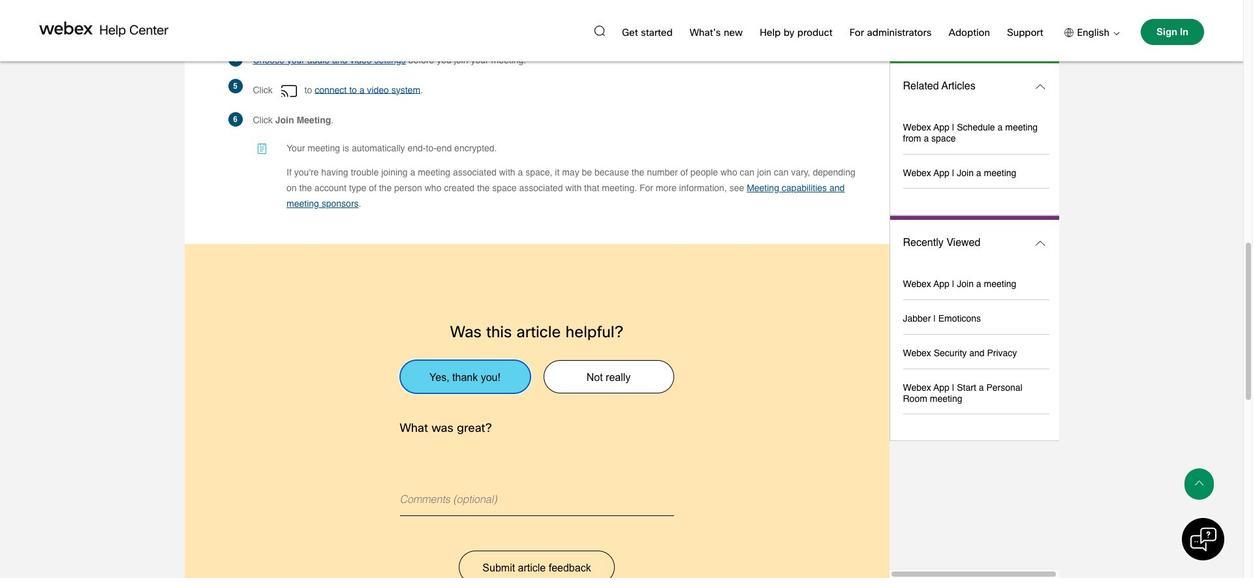 Task type: vqa. For each thing, say whether or not it's contained in the screenshot.
webex logo
yes



Task type: describe. For each thing, give the bounding box(es) containing it.
webex logo image
[[39, 22, 93, 35]]

arrow image
[[1110, 32, 1121, 35]]

Enter Feedback text field
[[400, 440, 674, 517]]

chat help image
[[1191, 527, 1218, 553]]



Task type: locate. For each thing, give the bounding box(es) containing it.
search icon image
[[594, 25, 605, 36]]



